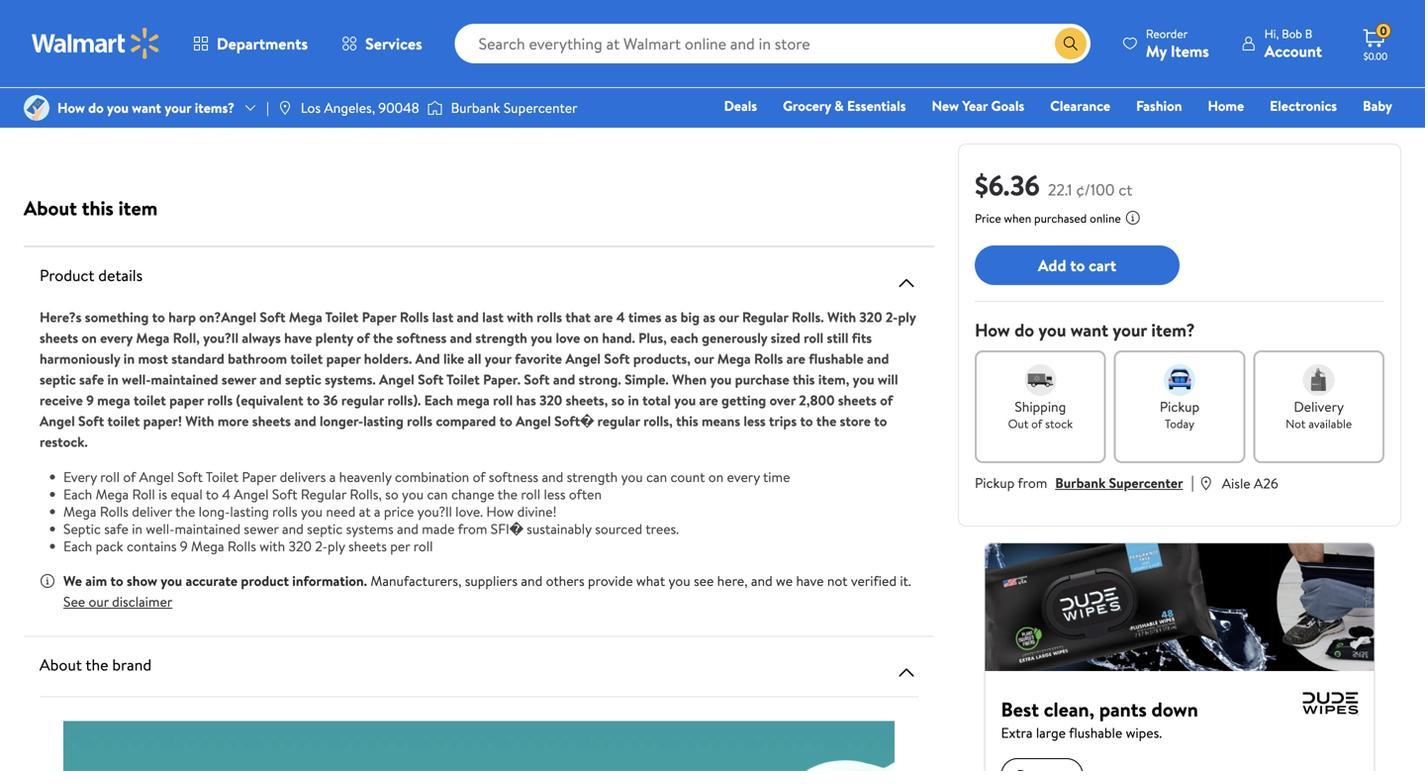 Task type: describe. For each thing, give the bounding box(es) containing it.
1 vertical spatial regular
[[597, 411, 640, 431]]

like
[[443, 349, 464, 368]]

intent image for delivery image
[[1303, 364, 1335, 396]]

on inside every roll of angel soft toilet paper delivers a heavenly combination of softness and strength you can count on every time each mega roll is equal to 4 angel soft regular rolls, so you can change the roll less often mega rolls deliver the long-lasting rolls you need at a price you?ll love. how divine! septic safe in well-maintained sewer and septic systems and made from sfi� sustainably sourced trees. each pack contains 9 mega rolls with 320 2-ply sheets per roll
[[708, 467, 724, 487]]

not
[[827, 571, 848, 590]]

reorder my items
[[1146, 25, 1209, 62]]

fashion
[[1136, 96, 1182, 115]]

roll right per
[[413, 536, 433, 556]]

have inside we aim to show you accurate product information. manufacturers, suppliers and others provide what you see here, and we have not verified it. see our disclaimer
[[796, 571, 824, 590]]

item?
[[1152, 318, 1195, 342]]

rolls,
[[350, 485, 382, 504]]

trips
[[769, 411, 797, 431]]

intent image for pickup image
[[1164, 364, 1196, 396]]

the up sfi�
[[498, 485, 518, 504]]

do for how do you want your item?
[[1015, 318, 1034, 342]]

product group containing 8295
[[711, 0, 895, 128]]

product
[[241, 571, 289, 590]]

softness inside here?s something to harp on?angel soft mega toilet paper rolls last and last with rolls that are 4 times as big as our regular rolls. with 320 2-ply sheets on every mega roll, you?ll always have plenty of the softness and strength you love on hand. plus, each generously sized roll still fits harmoniously in most standard bathroom toilet paper holders. and like all your favorite angel soft products, our mega rolls are flushable and septic safe in well-maintained sewer and septic systems. angel soft toilet paper. soft and strong. simple. when you purchase this item, you will receive 9 mega toilet paper rolls (equivalent to 36 regular rolls). each mega roll has 320 sheets, so in total you are getting over 2,800 sheets of angel soft toilet paper! with more sheets and longer-lasting rolls compared to angel soft� regular rolls, this means less trips to the store to restock.
[[396, 328, 447, 347]]

every inside every roll of angel soft toilet paper delivers a heavenly combination of softness and strength you can count on every time each mega roll is equal to 4 angel soft regular rolls, so you can change the roll less often mega rolls deliver the long-lasting rolls you need at a price you?ll love. how divine! septic safe in well-maintained sewer and septic systems and made from sfi� sustainably sourced trees. each pack contains 9 mega rolls with 320 2-ply sheets per roll
[[727, 467, 760, 487]]

in left most
[[124, 349, 135, 368]]

los angeles, 90048
[[301, 98, 419, 117]]

add to cart
[[1038, 254, 1117, 276]]

angel down has
[[516, 411, 551, 431]]

you up intent image for shipping
[[1039, 318, 1067, 342]]

sourced
[[595, 519, 643, 538]]

reorder
[[1146, 25, 1188, 42]]

details
[[98, 264, 143, 286]]

items?
[[195, 98, 235, 117]]

shipping
[[291, 82, 333, 99]]

regular inside every roll of angel soft toilet paper delivers a heavenly combination of softness and strength you can count on every time each mega roll is equal to 4 angel soft regular rolls, so you can change the roll less often mega rolls deliver the long-lasting rolls you need at a price you?ll love. how divine! septic safe in well-maintained sewer and septic systems and made from sfi� sustainably sourced trees. each pack contains 9 mega rolls with 320 2-ply sheets per roll
[[301, 485, 347, 504]]

0 horizontal spatial burbank
[[451, 98, 500, 117]]

available
[[1309, 415, 1352, 432]]

departments
[[217, 33, 308, 54]]

angel down love
[[566, 349, 601, 368]]

1 vertical spatial with
[[185, 411, 214, 431]]

and up all
[[457, 307, 479, 327]]

account
[[1265, 40, 1322, 62]]

to left 36
[[307, 390, 320, 410]]

1 mega from the left
[[97, 390, 130, 410]]

sfi�
[[491, 519, 523, 538]]

pickup for 8295
[[715, 82, 749, 99]]

every roll of angel soft toilet paper delivers a heavenly combination of softness and strength you can count on every time each mega roll is equal to 4 angel soft regular rolls, so you can change the roll less often mega rolls deliver the long-lasting rolls you need at a price you?ll love. how divine! septic safe in well-maintained sewer and septic systems and made from sfi� sustainably sourced trees. each pack contains 9 mega rolls with 320 2-ply sheets per roll
[[63, 467, 790, 556]]

legal information image
[[1125, 210, 1141, 226]]

2-day shipping
[[259, 82, 333, 99]]

bathroom
[[228, 349, 287, 368]]

angel up the rolls).
[[379, 370, 414, 389]]

burbank supercenter
[[451, 98, 578, 117]]

90048
[[379, 98, 419, 117]]

& inside baby cold, cough & flu
[[1108, 124, 1117, 143]]

flu
[[1120, 124, 1139, 143]]

of left is
[[123, 467, 136, 487]]

essentials
[[847, 96, 906, 115]]

strength inside every roll of angel soft toilet paper delivers a heavenly combination of softness and strength you can count on every time each mega roll is equal to 4 angel soft regular rolls, so you can change the roll less often mega rolls deliver the long-lasting rolls you need at a price you?ll love. how divine! septic safe in well-maintained sewer and septic systems and made from sfi� sustainably sourced trees. each pack contains 9 mega rolls with 320 2-ply sheets per roll
[[567, 467, 618, 487]]

debit
[[1274, 124, 1308, 143]]

and up 'will'
[[867, 349, 889, 368]]

Search search field
[[455, 24, 1091, 63]]

angel down receive
[[40, 411, 75, 431]]

products,
[[633, 349, 691, 368]]

and left made
[[397, 519, 419, 538]]

deliver
[[132, 502, 172, 521]]

9 inside here?s something to harp on?angel soft mega toilet paper rolls last and last with rolls that are 4 times as big as our regular rolls. with 320 2-ply sheets on every mega roll, you?ll always have plenty of the softness and strength you love on hand. plus, each generously sized roll still fits harmoniously in most standard bathroom toilet paper holders. and like all your favorite angel soft products, our mega rolls are flushable and septic safe in well-maintained sewer and septic systems. angel soft toilet paper. soft and strong. simple. when you purchase this item, you will receive 9 mega toilet paper rolls (equivalent to 36 regular rolls). each mega roll has 320 sheets, so in total you are getting over 2,800 sheets of angel soft toilet paper! with more sheets and longer-lasting rolls compared to angel soft� regular rolls, this means less trips to the store to restock.
[[86, 390, 94, 410]]

is
[[158, 485, 167, 504]]

manufacturers,
[[371, 571, 462, 590]]

mega up accurate
[[191, 536, 224, 556]]

0 vertical spatial toilet
[[325, 307, 359, 327]]

supercenter inside pickup from burbank supercenter |
[[1109, 473, 1183, 492]]

when
[[672, 370, 707, 389]]

rolls left roll
[[100, 502, 129, 521]]

2- inside product "group"
[[259, 82, 270, 99]]

sheets up store
[[838, 390, 877, 410]]

regular inside here?s something to harp on?angel soft mega toilet paper rolls last and last with rolls that are 4 times as big as our regular rolls. with 320 2-ply sheets on every mega roll, you?ll always have plenty of the softness and strength you love on hand. plus, each generously sized roll still fits harmoniously in most standard bathroom toilet paper holders. and like all your favorite angel soft products, our mega rolls are flushable and septic safe in well-maintained sewer and septic systems. angel soft toilet paper. soft and strong. simple. when you purchase this item, you will receive 9 mega toilet paper rolls (equivalent to 36 regular rolls). each mega roll has 320 sheets, so in total you are getting over 2,800 sheets of angel soft toilet paper! with more sheets and longer-lasting rolls compared to angel soft� regular rolls, this means less trips to the store to restock.
[[742, 307, 788, 327]]

and left often
[[542, 467, 563, 487]]

0 vertical spatial &
[[835, 96, 844, 115]]

with inside here?s something to harp on?angel soft mega toilet paper rolls last and last with rolls that are 4 times as big as our regular rolls. with 320 2-ply sheets on every mega roll, you?ll always have plenty of the softness and strength you love on hand. plus, each generously sized roll still fits harmoniously in most standard bathroom toilet paper holders. and like all your favorite angel soft products, our mega rolls are flushable and septic safe in well-maintained sewer and septic systems. angel soft toilet paper. soft and strong. simple. when you purchase this item, you will receive 9 mega toilet paper rolls (equivalent to 36 regular rolls). each mega roll has 320 sheets, so in total you are getting over 2,800 sheets of angel soft toilet paper! with more sheets and longer-lasting rolls compared to angel soft� regular rolls, this means less trips to the store to restock.
[[507, 307, 533, 327]]

mega down generously
[[717, 349, 751, 368]]

your inside here?s something to harp on?angel soft mega toilet paper rolls last and last with rolls that are 4 times as big as our regular rolls. with 320 2-ply sheets on every mega roll, you?ll always have plenty of the softness and strength you love on hand. plus, each generously sized roll still fits harmoniously in most standard bathroom toilet paper holders. and like all your favorite angel soft products, our mega rolls are flushable and septic safe in well-maintained sewer and septic systems. angel soft toilet paper. soft and strong. simple. when you purchase this item, you will receive 9 mega toilet paper rolls (equivalent to 36 regular rolls). each mega roll has 320 sheets, so in total you are getting over 2,800 sheets of angel soft toilet paper! with more sheets and longer-lasting rolls compared to angel soft� regular rolls, this means less trips to the store to restock.
[[485, 349, 511, 368]]

fashion link
[[1127, 95, 1191, 116]]

rolls up product at the bottom
[[228, 536, 256, 556]]

how for how do you want your item?
[[975, 318, 1010, 342]]

1 vertical spatial a
[[374, 502, 381, 521]]

9 inside every roll of angel soft toilet paper delivers a heavenly combination of softness and strength you can count on every time each mega roll is equal to 4 angel soft regular rolls, so you can change the roll less often mega rolls deliver the long-lasting rolls you need at a price you?ll love. how divine! septic safe in well-maintained sewer and septic systems and made from sfi� sustainably sourced trees. each pack contains 9 mega rolls with 320 2-ply sheets per roll
[[180, 536, 188, 556]]

mega up "plenty" at left top
[[289, 307, 322, 327]]

total
[[643, 390, 671, 410]]

septic up receive
[[40, 370, 76, 389]]

items
[[1171, 40, 1209, 62]]

less inside every roll of angel soft toilet paper delivers a heavenly combination of softness and strength you can count on every time each mega roll is equal to 4 angel soft regular rolls, so you can change the roll less often mega rolls deliver the long-lasting rolls you need at a price you?ll love. how divine! septic safe in well-maintained sewer and septic systems and made from sfi� sustainably sourced trees. each pack contains 9 mega rolls with 320 2-ply sheets per roll
[[544, 485, 566, 504]]

you up "getting"
[[710, 370, 732, 389]]

about for about the brand
[[40, 654, 82, 676]]

rolls up more
[[207, 390, 233, 410]]

add
[[1038, 254, 1067, 276]]

sheets inside every roll of angel soft toilet paper delivers a heavenly combination of softness and strength you can count on every time each mega roll is equal to 4 angel soft regular rolls, so you can change the roll less often mega rolls deliver the long-lasting rolls you need at a price you?ll love. how divine! septic safe in well-maintained sewer and septic systems and made from sfi� sustainably sourced trees. each pack contains 9 mega rolls with 320 2-ply sheets per roll
[[348, 536, 387, 556]]

ply inside here?s something to harp on?angel soft mega toilet paper rolls last and last with rolls that are 4 times as big as our regular rolls. with 320 2-ply sheets on every mega roll, you?ll always have plenty of the softness and strength you love on hand. plus, each generously sized roll still fits harmoniously in most standard bathroom toilet paper holders. and like all your favorite angel soft products, our mega rolls are flushable and septic safe in well-maintained sewer and septic systems. angel soft toilet paper. soft and strong. simple. when you purchase this item, you will receive 9 mega toilet paper rolls (equivalent to 36 regular rolls). each mega roll has 320 sheets, so in total you are getting over 2,800 sheets of angel soft toilet paper! with more sheets and longer-lasting rolls compared to angel soft� regular rolls, this means less trips to the store to restock.
[[898, 307, 916, 327]]

to right store
[[874, 411, 887, 431]]

1 vertical spatial each
[[63, 485, 92, 504]]

plus,
[[639, 328, 667, 347]]

sheets down the here?s
[[40, 328, 78, 347]]

will
[[878, 370, 898, 389]]

product
[[40, 264, 95, 286]]

product group containing 7875
[[483, 0, 667, 128]]

day
[[270, 82, 288, 99]]

online
[[1090, 210, 1121, 227]]

2 as from the left
[[703, 307, 716, 327]]

price
[[975, 210, 1001, 227]]

with inside every roll of angel soft toilet paper delivers a heavenly combination of softness and strength you can count on every time each mega roll is equal to 4 angel soft regular rolls, so you can change the roll less often mega rolls deliver the long-lasting rolls you need at a price you?ll love. how divine! septic safe in well-maintained sewer and septic systems and made from sfi� sustainably sourced trees. each pack contains 9 mega rolls with 320 2-ply sheets per roll
[[260, 536, 285, 556]]

0 vertical spatial supercenter
[[504, 98, 578, 117]]

mega down 'every' on the left of page
[[63, 502, 97, 521]]

maintained inside here?s something to harp on?angel soft mega toilet paper rolls last and last with rolls that are 4 times as big as our regular rolls. with 320 2-ply sheets on every mega roll, you?ll always have plenty of the softness and strength you love on hand. plus, each generously sized roll still fits harmoniously in most standard bathroom toilet paper holders. and like all your favorite angel soft products, our mega rolls are flushable and septic safe in well-maintained sewer and septic systems. angel soft toilet paper. soft and strong. simple. when you purchase this item, you will receive 9 mega toilet paper rolls (equivalent to 36 regular rolls). each mega roll has 320 sheets, so in total you are getting over 2,800 sheets of angel soft toilet paper! with more sheets and longer-lasting rolls compared to angel soft� regular rolls, this means less trips to the store to restock.
[[151, 370, 218, 389]]

hi, bob b account
[[1265, 25, 1322, 62]]

septic up (equivalent
[[285, 370, 321, 389]]

soft down and
[[418, 370, 444, 389]]

 image for how
[[24, 95, 49, 121]]

restock.
[[40, 432, 88, 451]]

rolls up love
[[537, 307, 562, 327]]

mega left roll
[[96, 485, 129, 504]]

times
[[628, 307, 662, 327]]

angel up deliver
[[139, 467, 174, 487]]

burbank supercenter button
[[1055, 473, 1183, 492]]

home
[[1208, 96, 1244, 115]]

so inside here?s something to harp on?angel soft mega toilet paper rolls last and last with rolls that are 4 times as big as our regular rolls. with 320 2-ply sheets on every mega roll, you?ll always have plenty of the softness and strength you love on hand. plus, each generously sized roll still fits harmoniously in most standard bathroom toilet paper holders. and like all your favorite angel soft products, our mega rolls are flushable and septic safe in well-maintained sewer and septic systems. angel soft toilet paper. soft and strong. simple. when you purchase this item, you will receive 9 mega toilet paper rolls (equivalent to 36 regular rolls). each mega roll has 320 sheets, so in total you are getting over 2,800 sheets of angel soft toilet paper! with more sheets and longer-lasting rolls compared to angel soft� regular rolls, this means less trips to the store to restock.
[[611, 390, 625, 410]]

roll
[[132, 485, 155, 504]]

well- inside here?s something to harp on?angel soft mega toilet paper rolls last and last with rolls that are 4 times as big as our regular rolls. with 320 2-ply sheets on every mega roll, you?ll always have plenty of the softness and strength you love on hand. plus, each generously sized roll still fits harmoniously in most standard bathroom toilet paper holders. and like all your favorite angel soft products, our mega rolls are flushable and septic safe in well-maintained sewer and septic systems. angel soft toilet paper. soft and strong. simple. when you purchase this item, you will receive 9 mega toilet paper rolls (equivalent to 36 regular rolls). each mega roll has 320 sheets, so in total you are getting over 2,800 sheets of angel soft toilet paper! with more sheets and longer-lasting rolls compared to angel soft� regular rolls, this means less trips to the store to restock.
[[122, 370, 151, 389]]

0 vertical spatial a
[[329, 467, 336, 487]]

delivery
[[1294, 397, 1344, 416]]

deals
[[724, 96, 757, 115]]

pickup today
[[1160, 397, 1200, 432]]

registry link
[[1156, 123, 1224, 144]]

septic
[[63, 519, 101, 538]]

your for item?
[[1113, 318, 1147, 342]]

each
[[670, 328, 699, 347]]

lasting inside here?s something to harp on?angel soft mega toilet paper rolls last and last with rolls that are 4 times as big as our regular rolls. with 320 2-ply sheets on every mega roll, you?ll always have plenty of the softness and strength you love on hand. plus, each generously sized roll still fits harmoniously in most standard bathroom toilet paper holders. and like all your favorite angel soft products, our mega rolls are flushable and septic safe in well-maintained sewer and septic systems. angel soft toilet paper. soft and strong. simple. when you purchase this item, you will receive 9 mega toilet paper rolls (equivalent to 36 regular rolls). each mega roll has 320 sheets, so in total you are getting over 2,800 sheets of angel soft toilet paper! with more sheets and longer-lasting rolls compared to angel soft� regular rolls, this means less trips to the store to restock.
[[363, 411, 404, 431]]

2 horizontal spatial are
[[787, 349, 806, 368]]

pickup for 3277
[[32, 82, 66, 99]]

want for items?
[[132, 98, 161, 117]]

information.
[[292, 571, 367, 590]]

product group containing 2-day shipping
[[255, 0, 439, 128]]

roll down paper.
[[493, 390, 513, 410]]

others
[[546, 571, 585, 590]]

0 horizontal spatial on
[[82, 328, 97, 347]]

rolls up and
[[400, 307, 429, 327]]

soft down hand.
[[604, 349, 630, 368]]

soft up always
[[260, 307, 286, 327]]

the left brand
[[86, 654, 108, 676]]

0 vertical spatial 320
[[860, 307, 882, 327]]

2 mega from the left
[[457, 390, 490, 410]]

1 horizontal spatial 320
[[540, 390, 562, 410]]

0 vertical spatial toilet
[[290, 349, 323, 368]]

sized
[[771, 328, 801, 347]]

soft right is
[[177, 467, 203, 487]]

you down when
[[674, 390, 696, 410]]

that
[[566, 307, 591, 327]]

soft down favorite
[[524, 370, 550, 389]]

rolls up purchase
[[754, 349, 783, 368]]

see
[[63, 592, 85, 611]]

paper inside here?s something to harp on?angel soft mega toilet paper rolls last and last with rolls that are 4 times as big as our regular rolls. with 320 2-ply sheets on every mega roll, you?ll always have plenty of the softness and strength you love on hand. plus, each generously sized roll still fits harmoniously in most standard bathroom toilet paper holders. and like all your favorite angel soft products, our mega rolls are flushable and septic safe in well-maintained sewer and septic systems. angel soft toilet paper. soft and strong. simple. when you purchase this item, you will receive 9 mega toilet paper rolls (equivalent to 36 regular rolls). each mega roll has 320 sheets, so in total you are getting over 2,800 sheets of angel soft toilet paper! with more sheets and longer-lasting rolls compared to angel soft� regular rolls, this means less trips to the store to restock.
[[362, 307, 396, 327]]

you up favorite
[[531, 328, 552, 347]]

verified
[[851, 571, 897, 590]]

you left 'will'
[[853, 370, 875, 389]]

maintained inside every roll of angel soft toilet paper delivers a heavenly combination of softness and strength you can count on every time each mega roll is equal to 4 angel soft regular rolls, so you can change the roll less often mega rolls deliver the long-lasting rolls you need at a price you?ll love. how divine! septic safe in well-maintained sewer and septic systems and made from sfi� sustainably sourced trees. each pack contains 9 mega rolls with 320 2-ply sheets per roll
[[175, 519, 241, 538]]

roll right 'every' on the left of page
[[100, 467, 120, 487]]

of up love.
[[473, 467, 486, 487]]

and left others
[[521, 571, 543, 590]]

0 vertical spatial our
[[719, 307, 739, 327]]

2 vertical spatial each
[[63, 536, 92, 556]]

in inside every roll of angel soft toilet paper delivers a heavenly combination of softness and strength you can count on every time each mega roll is equal to 4 angel soft regular rolls, so you can change the roll less often mega rolls deliver the long-lasting rolls you need at a price you?ll love. how divine! septic safe in well-maintained sewer and septic systems and made from sfi� sustainably sourced trees. each pack contains 9 mega rolls with 320 2-ply sheets per roll
[[132, 519, 143, 538]]

means
[[702, 411, 740, 431]]

to inside every roll of angel soft toilet paper delivers a heavenly combination of softness and strength you can count on every time each mega roll is equal to 4 angel soft regular rolls, so you can change the roll less often mega rolls deliver the long-lasting rolls you need at a price you?ll love. how divine! septic safe in well-maintained sewer and septic systems and made from sfi� sustainably sourced trees. each pack contains 9 mega rolls with 320 2-ply sheets per roll
[[206, 485, 219, 504]]

roll down rolls.
[[804, 328, 824, 347]]

1 vertical spatial toilet
[[134, 390, 166, 410]]

today
[[1165, 415, 1195, 432]]

every
[[63, 467, 97, 487]]

you?ll inside every roll of angel soft toilet paper delivers a heavenly combination of softness and strength you can count on every time each mega roll is equal to 4 angel soft regular rolls, so you can change the roll less often mega rolls deliver the long-lasting rolls you need at a price you?ll love. how divine! septic safe in well-maintained sewer and septic systems and made from sfi� sustainably sourced trees. each pack contains 9 mega rolls with 320 2-ply sheets per roll
[[417, 502, 452, 521]]

0 horizontal spatial paper
[[169, 390, 204, 410]]

8295
[[774, 50, 800, 67]]

of down 'will'
[[880, 390, 893, 410]]

to right compared
[[500, 411, 512, 431]]

0 horizontal spatial this
[[82, 194, 114, 222]]

0 horizontal spatial regular
[[341, 390, 384, 410]]

soft up the restock.
[[78, 411, 104, 431]]

0 horizontal spatial can
[[427, 485, 448, 504]]

and up like
[[450, 328, 472, 347]]

1 horizontal spatial our
[[694, 349, 714, 368]]

2 vertical spatial are
[[699, 390, 718, 410]]

equal
[[171, 485, 203, 504]]

time
[[763, 467, 790, 487]]

rolls inside every roll of angel soft toilet paper delivers a heavenly combination of softness and strength you can count on every time each mega roll is equal to 4 angel soft regular rolls, so you can change the roll less often mega rolls deliver the long-lasting rolls you need at a price you?ll love. how divine! septic safe in well-maintained sewer and septic systems and made from sfi� sustainably sourced trees. each pack contains 9 mega rolls with 320 2-ply sheets per roll
[[272, 502, 298, 521]]

and up (equivalent
[[260, 370, 282, 389]]

angeles,
[[324, 98, 375, 117]]

love
[[556, 328, 580, 347]]

receive
[[40, 390, 83, 410]]

disclaimer
[[112, 592, 172, 611]]

bob
[[1282, 25, 1303, 42]]

soft left need
[[272, 485, 297, 504]]

$0.00
[[1364, 49, 1388, 63]]

about the brand
[[40, 654, 152, 676]]

home link
[[1199, 95, 1253, 116]]

in down the harmoniously
[[107, 370, 119, 389]]

to down 2,800
[[800, 411, 813, 431]]

you left need
[[301, 502, 323, 521]]

2 vertical spatial toilet
[[107, 411, 140, 431]]



Task type: locate. For each thing, give the bounding box(es) containing it.
this
[[82, 194, 114, 222], [793, 370, 815, 389], [676, 411, 698, 431]]

from inside pickup from burbank supercenter |
[[1018, 473, 1048, 492]]

how
[[57, 98, 85, 117], [975, 318, 1010, 342], [486, 502, 514, 521]]

most
[[138, 349, 168, 368]]

has
[[516, 390, 536, 410]]

2 vertical spatial your
[[485, 349, 511, 368]]

your up paper.
[[485, 349, 511, 368]]

septic inside every roll of angel soft toilet paper delivers a heavenly combination of softness and strength you can count on every time each mega roll is equal to 4 angel soft regular rolls, so you can change the roll less often mega rolls deliver the long-lasting rolls you need at a price you?ll love. how divine! septic safe in well-maintained sewer and septic systems and made from sfi� sustainably sourced trees. each pack contains 9 mega rolls with 320 2-ply sheets per roll
[[307, 519, 343, 538]]

generously
[[702, 328, 768, 347]]

a right the at
[[374, 502, 381, 521]]

sheets down (equivalent
[[252, 411, 291, 431]]

320
[[860, 307, 882, 327], [540, 390, 562, 410], [289, 536, 312, 556]]

1 horizontal spatial with
[[827, 307, 856, 327]]

sewer
[[222, 370, 256, 389], [244, 519, 279, 538]]

0 vertical spatial this
[[82, 194, 114, 222]]

soft
[[260, 307, 286, 327], [604, 349, 630, 368], [418, 370, 444, 389], [524, 370, 550, 389], [78, 411, 104, 431], [177, 467, 203, 487], [272, 485, 297, 504]]

you right show
[[161, 571, 182, 590]]

have right we
[[796, 571, 824, 590]]

1 vertical spatial ply
[[328, 536, 345, 556]]

1 horizontal spatial can
[[646, 467, 667, 487]]

0 horizontal spatial supercenter
[[504, 98, 578, 117]]

pickup for 7875
[[487, 82, 521, 99]]

0 horizontal spatial 4
[[222, 485, 231, 504]]

strong.
[[579, 370, 621, 389]]

0 vertical spatial softness
[[396, 328, 447, 347]]

regular down sheets,
[[597, 411, 640, 431]]

9 right receive
[[86, 390, 94, 410]]

toilet up paper!
[[134, 390, 166, 410]]

0 horizontal spatial have
[[284, 328, 312, 347]]

it.
[[900, 571, 911, 590]]

you?ll inside here?s something to harp on?angel soft mega toilet paper rolls last and last with rolls that are 4 times as big as our regular rolls. with 320 2-ply sheets on every mega roll, you?ll always have plenty of the softness and strength you love on hand. plus, each generously sized roll still fits harmoniously in most standard bathroom toilet paper holders. and like all your favorite angel soft products, our mega rolls are flushable and septic safe in well-maintained sewer and septic systems. angel soft toilet paper. soft and strong. simple. when you purchase this item, you will receive 9 mega toilet paper rolls (equivalent to 36 regular rolls). each mega roll has 320 sheets, so in total you are getting over 2,800 sheets of angel soft toilet paper! with more sheets and longer-lasting rolls compared to angel soft� regular rolls, this means less trips to the store to restock.
[[203, 328, 239, 347]]

0 vertical spatial every
[[100, 328, 133, 347]]

2 vertical spatial this
[[676, 411, 698, 431]]

mega up compared
[[457, 390, 490, 410]]

0 vertical spatial with
[[507, 307, 533, 327]]

and left longer-
[[294, 411, 316, 431]]

0 horizontal spatial less
[[544, 485, 566, 504]]

out
[[1008, 415, 1029, 432]]

4 right equal
[[222, 485, 231, 504]]

to left harp
[[152, 307, 165, 327]]

something
[[85, 307, 149, 327]]

2- down product details icon
[[886, 307, 898, 327]]

0 vertical spatial regular
[[742, 307, 788, 327]]

of right out
[[1032, 415, 1043, 432]]

about up "product"
[[24, 194, 77, 222]]

 image
[[427, 98, 443, 118]]

0 vertical spatial about
[[24, 194, 77, 222]]

you right often
[[621, 467, 643, 487]]

provide
[[588, 571, 633, 590]]

1 horizontal spatial 4
[[616, 307, 625, 327]]

less down "getting"
[[744, 411, 766, 431]]

1 horizontal spatial on
[[584, 328, 599, 347]]

roll up sfi�
[[521, 485, 541, 504]]

burbank down stock
[[1055, 473, 1106, 492]]

mega up most
[[136, 328, 170, 347]]

2 horizontal spatial this
[[793, 370, 815, 389]]

soft�
[[554, 411, 594, 431]]

softness
[[396, 328, 447, 347], [489, 467, 539, 487]]

about the brand image
[[895, 661, 919, 684]]

you up made
[[402, 485, 424, 504]]

1 vertical spatial strength
[[567, 467, 618, 487]]

are right that
[[594, 307, 613, 327]]

0 vertical spatial you?ll
[[203, 328, 239, 347]]

the right is
[[175, 502, 195, 521]]

0 vertical spatial from
[[1018, 473, 1048, 492]]

as
[[665, 307, 677, 327], [703, 307, 716, 327]]

about for about this item
[[24, 194, 77, 222]]

every inside here?s something to harp on?angel soft mega toilet paper rolls last and last with rolls that are 4 times as big as our regular rolls. with 320 2-ply sheets on every mega roll, you?ll always have plenty of the softness and strength you love on hand. plus, each generously sized roll still fits harmoniously in most standard bathroom toilet paper holders. and like all your favorite angel soft products, our mega rolls are flushable and septic safe in well-maintained sewer and septic systems. angel soft toilet paper. soft and strong. simple. when you purchase this item, you will receive 9 mega toilet paper rolls (equivalent to 36 regular rolls). each mega roll has 320 sheets, so in total you are getting over 2,800 sheets of angel soft toilet paper! with more sheets and longer-lasting rolls compared to angel soft� regular rolls, this means less trips to the store to restock.
[[100, 328, 133, 347]]

ct
[[1119, 179, 1133, 200]]

burbank inside pickup from burbank supercenter |
[[1055, 473, 1106, 492]]

los
[[301, 98, 321, 117]]

aim
[[85, 571, 107, 590]]

rolls down delivers
[[272, 502, 298, 521]]

favorite
[[515, 349, 562, 368]]

of right "plenty" at left top
[[357, 328, 370, 347]]

0 horizontal spatial are
[[594, 307, 613, 327]]

1 horizontal spatial burbank
[[1055, 473, 1106, 492]]

product group
[[28, 0, 212, 128], [255, 0, 439, 128], [483, 0, 667, 128], [711, 0, 895, 128]]

0 vertical spatial less
[[744, 411, 766, 431]]

septic left the at
[[307, 519, 343, 538]]

burbank right "90048" at the left of page
[[451, 98, 500, 117]]

your
[[165, 98, 191, 117], [1113, 318, 1147, 342], [485, 349, 511, 368]]

0 vertical spatial do
[[88, 98, 104, 117]]

more
[[218, 411, 249, 431]]

0 vertical spatial |
[[266, 98, 269, 117]]

pack
[[96, 536, 123, 556]]

1 horizontal spatial lasting
[[363, 411, 404, 431]]

ply down product details icon
[[898, 307, 916, 327]]

one debit
[[1241, 124, 1308, 143]]

every
[[100, 328, 133, 347], [727, 467, 760, 487]]

2- inside here?s something to harp on?angel soft mega toilet paper rolls last and last with rolls that are 4 times as big as our regular rolls. with 320 2-ply sheets on every mega roll, you?ll always have plenty of the softness and strength you love on hand. plus, each generously sized roll still fits harmoniously in most standard bathroom toilet paper holders. and like all your favorite angel soft products, our mega rolls are flushable and septic safe in well-maintained sewer and septic systems. angel soft toilet paper. soft and strong. simple. when you purchase this item, you will receive 9 mega toilet paper rolls (equivalent to 36 regular rolls). each mega roll has 320 sheets, so in total you are getting over 2,800 sheets of angel soft toilet paper! with more sheets and longer-lasting rolls compared to angel soft� regular rolls, this means less trips to the store to restock.
[[886, 307, 898, 327]]

and left need
[[282, 519, 304, 538]]

4 inside every roll of angel soft toilet paper delivers a heavenly combination of softness and strength you can count on every time each mega roll is equal to 4 angel soft regular rolls, so you can change the roll less often mega rolls deliver the long-lasting rolls you need at a price you?ll love. how divine! septic safe in well-maintained sewer and septic systems and made from sfi� sustainably sourced trees. each pack contains 9 mega rolls with 320 2-ply sheets per roll
[[222, 485, 231, 504]]

safe inside every roll of angel soft toilet paper delivers a heavenly combination of softness and strength you can count on every time each mega roll is equal to 4 angel soft regular rolls, so you can change the roll less often mega rolls deliver the long-lasting rolls you need at a price you?ll love. how divine! septic safe in well-maintained sewer and septic systems and made from sfi� sustainably sourced trees. each pack contains 9 mega rolls with 320 2-ply sheets per roll
[[104, 519, 129, 538]]

strength up sourced
[[567, 467, 618, 487]]

over
[[770, 390, 796, 410]]

product details image
[[895, 271, 919, 295]]

need
[[326, 502, 356, 521]]

can left the count in the bottom of the page
[[646, 467, 667, 487]]

about this item
[[24, 194, 158, 222]]

1 horizontal spatial from
[[1018, 473, 1048, 492]]

0 horizontal spatial you?ll
[[203, 328, 239, 347]]

0 vertical spatial how
[[57, 98, 85, 117]]

paper
[[362, 307, 396, 327], [242, 467, 276, 487]]

we aim to show you accurate product information. manufacturers, suppliers and others provide what you see here, and we have not verified it. see our disclaimer
[[63, 571, 911, 611]]

the up holders.
[[373, 328, 393, 347]]

4 product group from the left
[[711, 0, 895, 128]]

toilet down "plenty" at left top
[[290, 349, 323, 368]]

0 vertical spatial so
[[611, 390, 625, 410]]

a
[[329, 467, 336, 487], [374, 502, 381, 521]]

burbank
[[451, 98, 500, 117], [1055, 473, 1106, 492]]

ply down need
[[328, 536, 345, 556]]

2- inside every roll of angel soft toilet paper delivers a heavenly combination of softness and strength you can count on every time each mega roll is equal to 4 angel soft regular rolls, so you can change the roll less often mega rolls deliver the long-lasting rolls you need at a price you?ll love. how divine! septic safe in well-maintained sewer and septic systems and made from sfi� sustainably sourced trees. each pack contains 9 mega rolls with 320 2-ply sheets per roll
[[315, 536, 328, 556]]

paper
[[326, 349, 361, 368], [169, 390, 204, 410]]

 image down day
[[277, 100, 293, 116]]

1 vertical spatial paper
[[169, 390, 204, 410]]

of inside shipping out of stock
[[1032, 415, 1043, 432]]

lasting inside every roll of angel soft toilet paper delivers a heavenly combination of softness and strength you can count on every time each mega roll is equal to 4 angel soft regular rolls, so you can change the roll less often mega rolls deliver the long-lasting rolls you need at a price you?ll love. how divine! septic safe in well-maintained sewer and septic systems and made from sfi� sustainably sourced trees. each pack contains 9 mega rolls with 320 2-ply sheets per roll
[[230, 502, 269, 521]]

0 horizontal spatial as
[[665, 307, 677, 327]]

pickup inside pickup from burbank supercenter |
[[975, 473, 1015, 492]]

0 vertical spatial 2-
[[259, 82, 270, 99]]

0 horizontal spatial your
[[165, 98, 191, 117]]

& left flu
[[1108, 124, 1117, 143]]

1 vertical spatial supercenter
[[1109, 473, 1183, 492]]

1 vertical spatial with
[[260, 536, 285, 556]]

sewer inside here?s something to harp on?angel soft mega toilet paper rolls last and last with rolls that are 4 times as big as our regular rolls. with 320 2-ply sheets on every mega roll, you?ll always have plenty of the softness and strength you love on hand. plus, each generously sized roll still fits harmoniously in most standard bathroom toilet paper holders. and like all your favorite angel soft products, our mega rolls are flushable and septic safe in well-maintained sewer and septic systems. angel soft toilet paper. soft and strong. simple. when you purchase this item, you will receive 9 mega toilet paper rolls (equivalent to 36 regular rolls). each mega roll has 320 sheets, so in total you are getting over 2,800 sheets of angel soft toilet paper! with more sheets and longer-lasting rolls compared to angel soft� regular rolls, this means less trips to the store to restock.
[[222, 370, 256, 389]]

toilet left paper!
[[107, 411, 140, 431]]

rolls,
[[644, 411, 673, 431]]

stock
[[1045, 415, 1073, 432]]

1 vertical spatial your
[[1113, 318, 1147, 342]]

ply
[[898, 307, 916, 327], [328, 536, 345, 556]]

1 horizontal spatial want
[[1071, 318, 1109, 342]]

1 vertical spatial have
[[796, 571, 824, 590]]

compared
[[436, 411, 496, 431]]

angel right long- on the left
[[234, 485, 269, 504]]

0 horizontal spatial our
[[89, 592, 109, 611]]

clearance link
[[1042, 95, 1120, 116]]

a right delivers
[[329, 467, 336, 487]]

1 vertical spatial burbank
[[1055, 473, 1106, 492]]

so inside every roll of angel soft toilet paper delivers a heavenly combination of softness and strength you can count on every time each mega roll is equal to 4 angel soft regular rolls, so you can change the roll less often mega rolls deliver the long-lasting rolls you need at a price you?ll love. how divine! septic safe in well-maintained sewer and septic systems and made from sfi� sustainably sourced trees. each pack contains 9 mega rolls with 320 2-ply sheets per roll
[[385, 485, 399, 504]]

this up 2,800
[[793, 370, 815, 389]]

22.1
[[1048, 179, 1072, 200]]

aisle a26
[[1222, 474, 1279, 493]]

so down strong.
[[611, 390, 625, 410]]

how do you want your item?
[[975, 318, 1195, 342]]

1 horizontal spatial a
[[374, 502, 381, 521]]

supercenter down 7875
[[504, 98, 578, 117]]

and
[[415, 349, 440, 368]]

1 last from the left
[[432, 307, 454, 327]]

have inside here?s something to harp on?angel soft mega toilet paper rolls last and last with rolls that are 4 times as big as our regular rolls. with 320 2-ply sheets on every mega roll, you?ll always have plenty of the softness and strength you love on hand. plus, each generously sized roll still fits harmoniously in most standard bathroom toilet paper holders. and like all your favorite angel soft products, our mega rolls are flushable and septic safe in well-maintained sewer and septic systems. angel soft toilet paper. soft and strong. simple. when you purchase this item, you will receive 9 mega toilet paper rolls (equivalent to 36 regular rolls). each mega roll has 320 sheets, so in total you are getting over 2,800 sheets of angel soft toilet paper! with more sheets and longer-lasting rolls compared to angel soft� regular rolls, this means less trips to the store to restock.
[[284, 328, 312, 347]]

product details
[[40, 264, 143, 286]]

do
[[88, 98, 104, 117], [1015, 318, 1034, 342]]

0 horizontal spatial regular
[[301, 485, 347, 504]]

1 vertical spatial how
[[975, 318, 1010, 342]]

how up out
[[975, 318, 1010, 342]]

0 horizontal spatial do
[[88, 98, 104, 117]]

less inside here?s something to harp on?angel soft mega toilet paper rolls last and last with rolls that are 4 times as big as our regular rolls. with 320 2-ply sheets on every mega roll, you?ll always have plenty of the softness and strength you love on hand. plus, each generously sized roll still fits harmoniously in most standard bathroom toilet paper holders. and like all your favorite angel soft products, our mega rolls are flushable and septic safe in well-maintained sewer and septic systems. angel soft toilet paper. soft and strong. simple. when you purchase this item, you will receive 9 mega toilet paper rolls (equivalent to 36 regular rolls). each mega roll has 320 sheets, so in total you are getting over 2,800 sheets of angel soft toilet paper! with more sheets and longer-lasting rolls compared to angel soft� regular rolls, this means less trips to the store to restock.
[[744, 411, 766, 431]]

2 vertical spatial 320
[[289, 536, 312, 556]]

this left item at the top left
[[82, 194, 114, 222]]

safe inside here?s something to harp on?angel soft mega toilet paper rolls last and last with rolls that are 4 times as big as our regular rolls. with 320 2-ply sheets on every mega roll, you?ll always have plenty of the softness and strength you love on hand. plus, each generously sized roll still fits harmoniously in most standard bathroom toilet paper holders. and like all your favorite angel soft products, our mega rolls are flushable and septic safe in well-maintained sewer and septic systems. angel soft toilet paper. soft and strong. simple. when you purchase this item, you will receive 9 mega toilet paper rolls (equivalent to 36 regular rolls). each mega roll has 320 sheets, so in total you are getting over 2,800 sheets of angel soft toilet paper! with more sheets and longer-lasting rolls compared to angel soft� regular rolls, this means less trips to the store to restock.
[[79, 370, 104, 389]]

0 vertical spatial maintained
[[151, 370, 218, 389]]

love.
[[455, 502, 483, 521]]

less
[[744, 411, 766, 431], [544, 485, 566, 504]]

price when purchased online
[[975, 210, 1121, 227]]

are
[[594, 307, 613, 327], [787, 349, 806, 368], [699, 390, 718, 410]]

2 last from the left
[[482, 307, 504, 327]]

0 horizontal spatial  image
[[24, 95, 49, 121]]

2 vertical spatial how
[[486, 502, 514, 521]]

you left see
[[669, 571, 690, 590]]

1 horizontal spatial this
[[676, 411, 698, 431]]

0 horizontal spatial 320
[[289, 536, 312, 556]]

walmart image
[[32, 28, 160, 59]]

on
[[82, 328, 97, 347], [584, 328, 599, 347], [708, 467, 724, 487]]

0 vertical spatial burbank
[[451, 98, 500, 117]]

to right equal
[[206, 485, 219, 504]]

2 horizontal spatial our
[[719, 307, 739, 327]]

1 vertical spatial |
[[1191, 471, 1194, 493]]

paper up paper!
[[169, 390, 204, 410]]

hand.
[[602, 328, 635, 347]]

combination
[[395, 467, 469, 487]]

0 horizontal spatial last
[[432, 307, 454, 327]]

0 vertical spatial safe
[[79, 370, 104, 389]]

accurate
[[186, 571, 238, 590]]

sheets left per
[[348, 536, 387, 556]]

supercenter down today
[[1109, 473, 1183, 492]]

0 vertical spatial regular
[[341, 390, 384, 410]]

1 horizontal spatial you?ll
[[417, 502, 452, 521]]

softness inside every roll of angel soft toilet paper delivers a heavenly combination of softness and strength you can count on every time each mega roll is equal to 4 angel soft regular rolls, so you can change the roll less often mega rolls deliver the long-lasting rolls you need at a price you?ll love. how divine! septic safe in well-maintained sewer and septic systems and made from sfi� sustainably sourced trees. each pack contains 9 mega rolls with 320 2-ply sheets per roll
[[489, 467, 539, 487]]

purchase
[[735, 370, 789, 389]]

the down 2,800
[[817, 411, 837, 431]]

2 product group from the left
[[255, 0, 439, 128]]

0 horizontal spatial |
[[266, 98, 269, 117]]

our inside we aim to show you accurate product information. manufacturers, suppliers and others provide what you see here, and we have not verified it. see our disclaimer
[[89, 592, 109, 611]]

paper!
[[143, 411, 182, 431]]

2- up information.
[[315, 536, 328, 556]]

do up intent image for shipping
[[1015, 318, 1034, 342]]

to inside we aim to show you accurate product information. manufacturers, suppliers and others provide what you see here, and we have not verified it. see our disclaimer
[[110, 571, 123, 590]]

walmart+
[[1334, 124, 1393, 143]]

0 vertical spatial paper
[[326, 349, 361, 368]]

1 vertical spatial from
[[458, 519, 487, 538]]

product group containing 3277
[[28, 0, 212, 128]]

want down add to cart button
[[1071, 318, 1109, 342]]

1 horizontal spatial regular
[[742, 307, 788, 327]]

toilet
[[325, 307, 359, 327], [447, 370, 480, 389], [206, 467, 239, 487]]

1 vertical spatial this
[[793, 370, 815, 389]]

2 vertical spatial our
[[89, 592, 109, 611]]

ply inside every roll of angel soft toilet paper delivers a heavenly combination of softness and strength you can count on every time each mega roll is equal to 4 angel soft regular rolls, so you can change the roll less often mega rolls deliver the long-lasting rolls you need at a price you?ll love. how divine! septic safe in well-maintained sewer and septic systems and made from sfi� sustainably sourced trees. each pack contains 9 mega rolls with 320 2-ply sheets per roll
[[328, 536, 345, 556]]

you?ll
[[203, 328, 239, 347], [417, 502, 452, 521]]

1 horizontal spatial 9
[[180, 536, 188, 556]]

0 horizontal spatial mega
[[97, 390, 130, 410]]

strength
[[476, 328, 527, 347], [567, 467, 618, 487]]

1 vertical spatial about
[[40, 654, 82, 676]]

well- down most
[[122, 370, 151, 389]]

always
[[242, 328, 281, 347]]

strength inside here?s something to harp on?angel soft mega toilet paper rolls last and last with rolls that are 4 times as big as our regular rolls. with 320 2-ply sheets on every mega roll, you?ll always have plenty of the softness and strength you love on hand. plus, each generously sized roll still fits harmoniously in most standard bathroom toilet paper holders. and like all your favorite angel soft products, our mega rolls are flushable and septic safe in well-maintained sewer and septic systems. angel soft toilet paper. soft and strong. simple. when you purchase this item, you will receive 9 mega toilet paper rolls (equivalent to 36 regular rolls). each mega roll has 320 sheets, so in total you are getting over 2,800 sheets of angel soft toilet paper! with more sheets and longer-lasting rolls compared to angel soft� regular rolls, this means less trips to the store to restock.
[[476, 328, 527, 347]]

1 vertical spatial sewer
[[244, 519, 279, 538]]

long-
[[199, 502, 230, 521]]

4 inside here?s something to harp on?angel soft mega toilet paper rolls last and last with rolls that are 4 times as big as our regular rolls. with 320 2-ply sheets on every mega roll, you?ll always have plenty of the softness and strength you love on hand. plus, each generously sized roll still fits harmoniously in most standard bathroom toilet paper holders. and like all your favorite angel soft products, our mega rolls are flushable and septic safe in well-maintained sewer and septic systems. angel soft toilet paper. soft and strong. simple. when you purchase this item, you will receive 9 mega toilet paper rolls (equivalent to 36 regular rolls). each mega roll has 320 sheets, so in total you are getting over 2,800 sheets of angel soft toilet paper! with more sheets and longer-lasting rolls compared to angel soft� regular rolls, this means less trips to the store to restock.
[[616, 307, 625, 327]]

your for items?
[[165, 98, 191, 117]]

shipping out of stock
[[1008, 397, 1073, 432]]

0 horizontal spatial &
[[835, 96, 844, 115]]

1 vertical spatial toilet
[[447, 370, 480, 389]]

rolls down the rolls).
[[407, 411, 433, 431]]

walmart+ link
[[1325, 123, 1402, 144]]

0 horizontal spatial so
[[385, 485, 399, 504]]

goals
[[991, 96, 1025, 115]]

1 horizontal spatial strength
[[567, 467, 618, 487]]

 image for los
[[277, 100, 293, 116]]

regular up sized
[[742, 307, 788, 327]]

$6.36
[[975, 166, 1040, 204]]

to inside button
[[1070, 254, 1085, 276]]

this right rolls,
[[676, 411, 698, 431]]

1 horizontal spatial &
[[1108, 124, 1117, 143]]

last up paper.
[[482, 307, 504, 327]]

1 vertical spatial our
[[694, 349, 714, 368]]

1 vertical spatial do
[[1015, 318, 1034, 342]]

so
[[611, 390, 625, 410], [385, 485, 399, 504]]

well- inside every roll of angel soft toilet paper delivers a heavenly combination of softness and strength you can count on every time each mega roll is equal to 4 angel soft regular rolls, so you can change the roll less often mega rolls deliver the long-lasting rolls you need at a price you?ll love. how divine! septic safe in well-maintained sewer and septic systems and made from sfi� sustainably sourced trees. each pack contains 9 mega rolls with 320 2-ply sheets per roll
[[146, 519, 175, 538]]

still
[[827, 328, 849, 347]]

shipping
[[1015, 397, 1066, 416]]

$6.36 22.1 ¢/100 ct
[[975, 166, 1133, 204]]

1 product group from the left
[[28, 0, 212, 128]]

2 vertical spatial toilet
[[206, 467, 239, 487]]

1 as from the left
[[665, 307, 677, 327]]

are down sized
[[787, 349, 806, 368]]

can up made
[[427, 485, 448, 504]]

320 up information.
[[289, 536, 312, 556]]

1 vertical spatial are
[[787, 349, 806, 368]]

how for how do you want your items?
[[57, 98, 85, 117]]

1 vertical spatial softness
[[489, 467, 539, 487]]

see our disclaimer button
[[63, 592, 172, 611]]

roll
[[804, 328, 824, 347], [493, 390, 513, 410], [100, 467, 120, 487], [521, 485, 541, 504], [413, 536, 433, 556]]

sewer inside every roll of angel soft toilet paper delivers a heavenly combination of softness and strength you can count on every time each mega roll is equal to 4 angel soft regular rolls, so you can change the roll less often mega rolls deliver the long-lasting rolls you need at a price you?ll love. how divine! septic safe in well-maintained sewer and septic systems and made from sfi� sustainably sourced trees. each pack contains 9 mega rolls with 320 2-ply sheets per roll
[[244, 519, 279, 538]]

0 vertical spatial lasting
[[363, 411, 404, 431]]

less left often
[[544, 485, 566, 504]]

3 product group from the left
[[483, 0, 667, 128]]

and up sheets,
[[553, 370, 575, 389]]

price
[[384, 502, 414, 521]]

1 horizontal spatial regular
[[597, 411, 640, 431]]

1 vertical spatial 9
[[180, 536, 188, 556]]

and left we
[[751, 571, 773, 590]]

regular down systems.
[[341, 390, 384, 410]]

b
[[1305, 25, 1313, 42]]

0 vertical spatial want
[[132, 98, 161, 117]]

sustainably
[[527, 519, 592, 538]]

Walmart Site-Wide search field
[[455, 24, 1091, 63]]

you down 3277 at the top left of page
[[107, 98, 129, 117]]

how right love.
[[486, 502, 514, 521]]

what
[[636, 571, 665, 590]]

search icon image
[[1063, 36, 1079, 51]]

lasting right equal
[[230, 502, 269, 521]]

intent image for shipping image
[[1025, 364, 1056, 396]]

mega
[[289, 307, 322, 327], [136, 328, 170, 347], [717, 349, 751, 368], [96, 485, 129, 504], [63, 502, 97, 521], [191, 536, 224, 556]]

1 vertical spatial 320
[[540, 390, 562, 410]]

safe down the harmoniously
[[79, 370, 104, 389]]

sewer right long- on the left
[[244, 519, 279, 538]]

paper inside every roll of angel soft toilet paper delivers a heavenly combination of softness and strength you can count on every time each mega roll is equal to 4 angel soft regular rolls, so you can change the roll less often mega rolls deliver the long-lasting rolls you need at a price you?ll love. how divine! septic safe in well-maintained sewer and septic systems and made from sfi� sustainably sourced trees. each pack contains 9 mega rolls with 320 2-ply sheets per roll
[[242, 467, 276, 487]]

320 inside every roll of angel soft toilet paper delivers a heavenly combination of softness and strength you can count on every time each mega roll is equal to 4 angel soft regular rolls, so you can change the roll less often mega rolls deliver the long-lasting rolls you need at a price you?ll love. how divine! septic safe in well-maintained sewer and septic systems and made from sfi� sustainably sourced trees. each pack contains 9 mega rolls with 320 2-ply sheets per roll
[[289, 536, 312, 556]]

mega
[[97, 390, 130, 410], [457, 390, 490, 410]]

toilet down like
[[447, 370, 480, 389]]

0 horizontal spatial ply
[[328, 536, 345, 556]]

lasting
[[363, 411, 404, 431], [230, 502, 269, 521]]

change
[[451, 485, 495, 504]]

do for how do you want your items?
[[88, 98, 104, 117]]

1 horizontal spatial paper
[[362, 307, 396, 327]]

how inside every roll of angel soft toilet paper delivers a heavenly combination of softness and strength you can count on every time each mega roll is equal to 4 angel soft regular rolls, so you can change the roll less often mega rolls deliver the long-lasting rolls you need at a price you?ll love. how divine! septic safe in well-maintained sewer and septic systems and made from sfi� sustainably sourced trees. each pack contains 9 mega rolls with 320 2-ply sheets per roll
[[486, 502, 514, 521]]

last up like
[[432, 307, 454, 327]]

1 horizontal spatial toilet
[[325, 307, 359, 327]]

how down "walmart" image
[[57, 98, 85, 117]]

as right big
[[703, 307, 716, 327]]

want
[[132, 98, 161, 117], [1071, 318, 1109, 342]]

all
[[468, 349, 481, 368]]

want for item?
[[1071, 318, 1109, 342]]

each inside here?s something to harp on?angel soft mega toilet paper rolls last and last with rolls that are 4 times as big as our regular rolls. with 320 2-ply sheets on every mega roll, you?ll always have plenty of the softness and strength you love on hand. plus, each generously sized roll still fits harmoniously in most standard bathroom toilet paper holders. and like all your favorite angel soft products, our mega rolls are flushable and septic safe in well-maintained sewer and septic systems. angel soft toilet paper. soft and strong. simple. when you purchase this item, you will receive 9 mega toilet paper rolls (equivalent to 36 regular rolls). each mega roll has 320 sheets, so in total you are getting over 2,800 sheets of angel soft toilet paper! with more sheets and longer-lasting rolls compared to angel soft� regular rolls, this means less trips to the store to restock.
[[424, 390, 453, 410]]

in left total
[[628, 390, 639, 410]]

toilet inside every roll of angel soft toilet paper delivers a heavenly combination of softness and strength you can count on every time each mega roll is equal to 4 angel soft regular rolls, so you can change the roll less often mega rolls deliver the long-lasting rolls you need at a price you?ll love. how divine! septic safe in well-maintained sewer and septic systems and made from sfi� sustainably sourced trees. each pack contains 9 mega rolls with 320 2-ply sheets per roll
[[206, 467, 239, 487]]

1 horizontal spatial do
[[1015, 318, 1034, 342]]

 image
[[24, 95, 49, 121], [277, 100, 293, 116]]

grocery & essentials
[[783, 96, 906, 115]]

0 horizontal spatial with
[[185, 411, 214, 431]]

from inside every roll of angel soft toilet paper delivers a heavenly combination of softness and strength you can count on every time each mega roll is equal to 4 angel soft regular rolls, so you can change the roll less often mega rolls deliver the long-lasting rolls you need at a price you?ll love. how divine! septic safe in well-maintained sewer and septic systems and made from sfi� sustainably sourced trees. each pack contains 9 mega rolls with 320 2-ply sheets per roll
[[458, 519, 487, 538]]

1 horizontal spatial how
[[486, 502, 514, 521]]

4 up hand.
[[616, 307, 625, 327]]

and
[[457, 307, 479, 327], [450, 328, 472, 347], [867, 349, 889, 368], [260, 370, 282, 389], [553, 370, 575, 389], [294, 411, 316, 431], [542, 467, 563, 487], [282, 519, 304, 538], [397, 519, 419, 538], [521, 571, 543, 590], [751, 571, 773, 590]]



Task type: vqa. For each thing, say whether or not it's contained in the screenshot.
$0.00
yes



